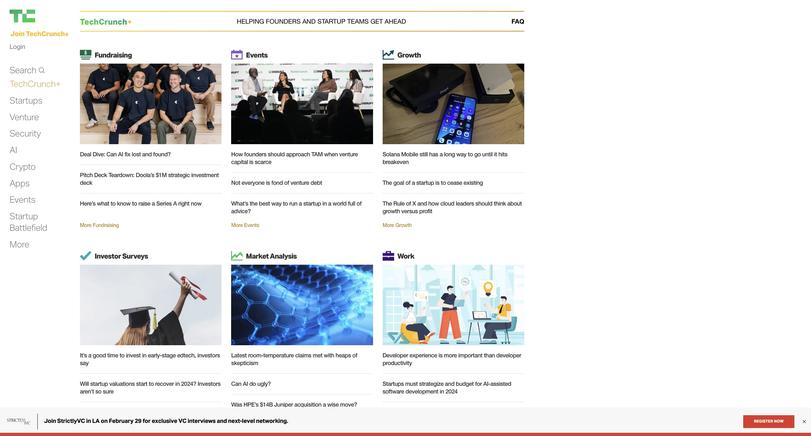 Task type: vqa. For each thing, say whether or not it's contained in the screenshot.
leftmost venture
yes



Task type: locate. For each thing, give the bounding box(es) containing it.
in right exits
[[145, 409, 149, 416]]

in left 2024?
[[175, 380, 180, 387]]

blueprint:
[[438, 409, 461, 416]]

the up growth
[[383, 200, 392, 207]]

debt
[[311, 179, 322, 186]]

when left or
[[116, 416, 130, 423]]

policy
[[422, 409, 436, 416]]

growth inside more growth link
[[396, 222, 412, 228]]

ai link
[[10, 144, 17, 156]]

mobile
[[401, 151, 418, 158]]

to left go
[[468, 151, 473, 158]]

to
[[468, 151, 473, 158], [441, 179, 446, 186], [111, 200, 116, 207], [132, 200, 137, 207], [283, 200, 288, 207], [120, 352, 125, 359], [149, 380, 154, 387]]

to inside solana mobile still has a long way to go until it hits breakeven
[[468, 151, 473, 158]]

more left important
[[444, 352, 457, 359]]

search image
[[38, 67, 45, 74]]

to left "run"
[[283, 200, 288, 207]]

1 vertical spatial techcrunch
[[26, 29, 65, 38]]

should inside the rule of x and how cloud leaders should think about growth versus profit
[[476, 200, 493, 207]]

or
[[131, 416, 136, 423]]

startup inside will startup valuations start to recover in 2024? investors aren't so sure
[[90, 380, 108, 387]]

will
[[80, 380, 89, 387]]

series
[[156, 200, 172, 207]]

1 vertical spatial startups
[[383, 380, 404, 387]]

right
[[178, 200, 190, 207]]

2 the from the top
[[383, 200, 392, 207]]

now
[[191, 200, 202, 207]]

in inside the what's the best way to run a startup in a world full of advice?
[[323, 200, 327, 207]]

more fundraising link
[[80, 222, 119, 234]]

to right what
[[111, 200, 116, 207]]

techcrunch inside join techcrunch +
[[26, 29, 65, 38]]

more inside more fundraising link
[[80, 222, 92, 228]]

a inside solana mobile still has a long way to go until it hits breakeven
[[440, 151, 443, 158]]

venture inside the how founders should approach tam when venture capital is scarce
[[339, 151, 358, 158]]

more link
[[10, 239, 29, 250]]

events up 'startup'
[[10, 194, 35, 205]]

more left exits
[[117, 409, 130, 416]]

investor
[[95, 252, 121, 261]]

1 horizontal spatial 2024
[[402, 409, 414, 416]]

a right "run"
[[299, 200, 302, 207]]

0 horizontal spatial techcrunch
[[26, 29, 65, 38]]

1 horizontal spatial when
[[324, 151, 338, 158]]

2024 down budget
[[446, 388, 458, 395]]

0 horizontal spatial when
[[116, 416, 130, 423]]

1 vertical spatial how
[[138, 416, 149, 423]]

of right goal
[[406, 179, 411, 186]]

way right long
[[457, 151, 467, 158]]

0 horizontal spatial more
[[117, 409, 130, 416]]

can right dive:
[[107, 151, 117, 158]]

safeguarding
[[383, 416, 415, 423]]

ai inside deal dive: can ai fix lost and found? "link"
[[118, 151, 123, 158]]

1 vertical spatial the
[[383, 200, 392, 207]]

1 horizontal spatial startups
[[383, 380, 404, 387]]

potential
[[489, 409, 511, 416]]

and inside 'critical 2024 ai policy blueprint: unlocking potential and safeguarding against workplace risks'
[[512, 409, 522, 416]]

long
[[444, 151, 455, 158]]

will startup valuations start to recover in 2024? investors aren't so sure
[[80, 380, 221, 395]]

here's what to know to raise a series a right now link
[[80, 193, 222, 214]]

0 horizontal spatial venture
[[291, 179, 309, 186]]

fundraising down what
[[93, 222, 119, 228]]

skepticism
[[231, 360, 258, 367]]

a inside was hpe's $14b juniper acquisition a wise move? link
[[323, 401, 326, 408]]

a right goal
[[412, 179, 415, 186]]

startups inside startups must strategize and budget for ai-assisted software development in 2024
[[383, 380, 404, 387]]

plus bold image
[[128, 20, 131, 24]]

ugly?
[[257, 380, 271, 387]]

0 horizontal spatial 2024
[[151, 409, 163, 416]]

developer experience is more important than developer productivity
[[383, 352, 522, 367]]

2 horizontal spatial 2024
[[446, 388, 458, 395]]

the
[[383, 179, 392, 186], [383, 200, 392, 207]]

1 horizontal spatial way
[[457, 151, 467, 158]]

how
[[429, 200, 439, 207], [138, 416, 149, 423]]

growth
[[398, 51, 421, 59], [396, 222, 412, 228]]

startup right "run"
[[303, 200, 321, 207]]

founders inside the how founders should approach tam when venture capital is scarce
[[244, 151, 267, 158]]

in left the world
[[323, 200, 327, 207]]

events right "ec event calendar" image
[[246, 51, 268, 59]]

here's
[[80, 200, 96, 207]]

of right "fond"
[[284, 179, 289, 186]]

the for the rule of x and how cloud leaders should think about growth versus profit
[[383, 200, 392, 207]]

best
[[259, 200, 270, 207]]

ai-
[[484, 380, 491, 387]]

1 vertical spatial way
[[271, 200, 282, 207]]

1 horizontal spatial techcrunch
[[80, 17, 127, 27]]

1 horizontal spatial venture
[[339, 151, 358, 158]]

the inside the rule of x and how cloud leaders should think about growth versus profit
[[383, 200, 392, 207]]

startup up the so
[[90, 380, 108, 387]]

deal dive: can ai fix lost and found? link
[[80, 64, 222, 165]]

growth down versus at the top
[[396, 222, 412, 228]]

world
[[333, 200, 347, 207]]

a right raise
[[152, 200, 155, 207]]

should up scarce
[[268, 151, 285, 158]]

more
[[80, 222, 92, 228], [231, 222, 243, 228], [383, 222, 394, 228], [10, 239, 29, 250]]

can inside "link"
[[107, 151, 117, 158]]

not
[[231, 179, 240, 186]]

events down advice?
[[244, 222, 259, 228]]

x
[[413, 200, 416, 207]]

2024 inside vcs anticipate more exits in 2024 but have no consensus on when or how
[[151, 409, 163, 416]]

in down strategize
[[440, 388, 444, 395]]

venture left debt
[[291, 179, 309, 186]]

2024
[[446, 388, 458, 395], [151, 409, 163, 416], [402, 409, 414, 416]]

more inside developer experience is more important than developer productivity
[[444, 352, 457, 359]]

until
[[483, 151, 493, 158]]

1 vertical spatial when
[[116, 416, 130, 423]]

0 vertical spatial can
[[107, 151, 117, 158]]

when right the tam
[[324, 151, 338, 158]]

2024 up safeguarding
[[402, 409, 414, 416]]

strategic
[[168, 171, 190, 178]]

the
[[250, 200, 258, 207]]

0 horizontal spatial how
[[138, 416, 149, 423]]

+
[[65, 30, 69, 38]]

1 vertical spatial venture
[[291, 179, 309, 186]]

boomerang, startups, ai image
[[80, 64, 222, 144]]

more inside the more events 'link'
[[231, 222, 243, 228]]

more down here's
[[80, 222, 92, 228]]

is right experience
[[439, 352, 443, 359]]

more for more events
[[231, 222, 243, 228]]

0 horizontal spatial startups
[[10, 95, 42, 106]]

when inside the how founders should approach tam when venture capital is scarce
[[324, 151, 338, 158]]

is inside the how founders should approach tam when venture capital is scarce
[[249, 158, 253, 165]]

0 vertical spatial founders
[[266, 18, 301, 25]]

what's
[[231, 200, 248, 207]]

2024 inside startups must strategize and budget for ai-assisted software development in 2024
[[446, 388, 458, 395]]

techcrunch image
[[10, 10, 35, 22]]

will startup valuations start to recover in 2024? investors aren't so sure link
[[80, 374, 222, 402]]

of inside the rule of x and how cloud leaders should think about growth versus profit
[[406, 200, 411, 207]]

ai left "do"
[[243, 380, 248, 387]]

founders for helping
[[266, 18, 301, 25]]

a right it's
[[88, 352, 91, 359]]

1 the from the top
[[383, 179, 392, 186]]

login
[[10, 43, 25, 51]]

1 horizontal spatial more
[[444, 352, 457, 359]]

growth right ec chart up image
[[398, 51, 421, 59]]

cloud
[[441, 200, 455, 207]]

1 vertical spatial founders
[[244, 151, 267, 158]]

to right time
[[120, 352, 125, 359]]

way inside solana mobile still has a long way to go until it hits breakeven
[[457, 151, 467, 158]]

in inside startups must strategize and budget for ai-assisted software development in 2024
[[440, 388, 444, 395]]

way right best
[[271, 200, 282, 207]]

venture right the tam
[[339, 151, 358, 158]]

more for more growth
[[383, 222, 394, 228]]

1 horizontal spatial should
[[476, 200, 493, 207]]

login link
[[10, 41, 25, 52]]

more down advice?
[[231, 222, 243, 228]]

startups
[[10, 95, 42, 106], [383, 380, 404, 387]]

more growth
[[383, 222, 412, 228]]

critical 2024 ai policy blueprint: unlocking potential and safeguarding against workplace risks link
[[383, 402, 525, 430]]

productivity
[[383, 360, 412, 367]]

ai left fix
[[118, 151, 123, 158]]

ai inside can ai do ugly? link
[[243, 380, 248, 387]]

1 vertical spatial should
[[476, 200, 493, 207]]

everyone
[[242, 179, 265, 186]]

2 vertical spatial events
[[244, 222, 259, 228]]

to left cease
[[441, 179, 446, 186]]

it
[[494, 151, 497, 158]]

techcrunch down techcrunch link
[[26, 29, 65, 38]]

more growth link
[[383, 222, 412, 234]]

a
[[440, 151, 443, 158], [412, 179, 415, 186], [152, 200, 155, 207], [299, 200, 302, 207], [328, 200, 331, 207], [88, 352, 91, 359], [323, 401, 326, 408]]

more down battlefield
[[10, 239, 29, 250]]

developer experience is more important than developer productivity link
[[383, 265, 525, 374]]

how inside the rule of x and how cloud leaders should think about growth versus profit
[[429, 200, 439, 207]]

move?
[[340, 401, 357, 408]]

2024 left but on the left
[[151, 409, 163, 416]]

a right has
[[440, 151, 443, 158]]

founders
[[266, 18, 301, 25], [244, 151, 267, 158]]

of left x
[[406, 200, 411, 207]]

in inside will startup valuations start to recover in 2024? investors aren't so sure
[[175, 380, 180, 387]]

0 vertical spatial events
[[246, 51, 268, 59]]

ec chart image
[[231, 250, 243, 262]]

of right heaps
[[353, 352, 357, 359]]

0 horizontal spatial should
[[268, 151, 285, 158]]

more inside more growth link
[[383, 222, 394, 228]]

breakeven
[[383, 158, 409, 165]]

startup right goal
[[417, 179, 434, 186]]

and inside startups must strategize and budget for ai-assisted software development in 2024
[[445, 380, 455, 387]]

an illustrator's vision of waves of graphene. image
[[231, 265, 373, 345]]

is inside developer experience is more important than developer productivity
[[439, 352, 443, 359]]

can left "do"
[[231, 380, 242, 387]]

events
[[246, 51, 268, 59], [10, 194, 35, 205], [244, 222, 259, 228]]

to right start
[[149, 380, 154, 387]]

startups up venture
[[10, 95, 42, 106]]

more events link
[[231, 222, 259, 234]]

crypto
[[10, 161, 36, 172]]

how right or
[[138, 416, 149, 423]]

startups must strategize and budget for ai-assisted software development in 2024 link
[[383, 374, 525, 402]]

scarce
[[255, 158, 272, 165]]

0 vertical spatial how
[[429, 200, 439, 207]]

ec event calendar image
[[231, 49, 243, 61]]

the left goal
[[383, 179, 392, 186]]

0 horizontal spatial way
[[271, 200, 282, 207]]

founders for how
[[244, 151, 267, 158]]

techcrunch left plus bold icon
[[80, 17, 127, 27]]

was hpe's $14b juniper acquisition a wise move? link
[[231, 394, 373, 415]]

risks
[[464, 416, 475, 423]]

of right full
[[357, 200, 362, 207]]

startups for startups
[[10, 95, 42, 106]]

the for the goal of a startup is to cease existing
[[383, 179, 392, 186]]

is right capital
[[249, 158, 253, 165]]

group of developers working together. image
[[383, 265, 525, 345]]

startup
[[10, 211, 38, 222]]

goal
[[394, 179, 404, 186]]

on
[[109, 416, 115, 423]]

startups up software
[[383, 380, 404, 387]]

0 vertical spatial when
[[324, 151, 338, 158]]

ec dollar note image
[[80, 49, 91, 61]]

a left wise
[[323, 401, 326, 408]]

0 vertical spatial venture
[[339, 151, 358, 158]]

of inside not everyone is fond of venture debt link
[[284, 179, 289, 186]]

ai up against
[[415, 409, 420, 416]]

in left early-
[[142, 352, 147, 359]]

0 vertical spatial the
[[383, 179, 392, 186]]

how founders should approach tam when venture capital is scarce link
[[231, 64, 373, 172]]

solana
[[383, 151, 400, 158]]

more down growth
[[383, 222, 394, 228]]

how up profit
[[429, 200, 439, 207]]

0 vertical spatial way
[[457, 151, 467, 158]]

hpe's
[[244, 401, 259, 408]]

fundraising right ec dollar note icon
[[95, 51, 132, 59]]

1 vertical spatial can
[[231, 380, 242, 387]]

1 vertical spatial growth
[[396, 222, 412, 228]]

it's a good time to invest in early-stage edtech, investors say link
[[80, 265, 222, 374]]

techcrunch link
[[10, 10, 74, 22]]

1 vertical spatial more
[[117, 409, 130, 416]]

deal
[[80, 151, 91, 158]]

0 vertical spatial startups
[[10, 95, 42, 106]]

0 vertical spatial more
[[444, 352, 457, 359]]

about
[[508, 200, 522, 207]]

1 horizontal spatial how
[[429, 200, 439, 207]]

go
[[475, 151, 481, 158]]

more events
[[231, 222, 259, 228]]

0 horizontal spatial can
[[107, 151, 117, 158]]

0 vertical spatial should
[[268, 151, 285, 158]]

should left "think"
[[476, 200, 493, 207]]



Task type: describe. For each thing, give the bounding box(es) containing it.
fond
[[272, 179, 283, 186]]

investors
[[197, 352, 220, 359]]

events inside 'link'
[[244, 222, 259, 228]]

stage
[[162, 352, 176, 359]]

leaders
[[456, 200, 474, 207]]

to inside will startup valuations start to recover in 2024? investors aren't so sure
[[149, 380, 154, 387]]

1 vertical spatial events
[[10, 194, 35, 205]]

what's the best way to run a startup in a world full of advice? link
[[231, 193, 373, 222]]

has
[[429, 151, 438, 158]]

0 vertical spatial techcrunch
[[80, 17, 127, 27]]

teams
[[347, 18, 369, 25]]

more inside vcs anticipate more exits in 2024 but have no consensus on when or how
[[117, 409, 130, 416]]

ai inside 'critical 2024 ai policy blueprint: unlocking potential and safeguarding against workplace risks'
[[415, 409, 420, 416]]

how inside vcs anticipate more exits in 2024 but have no consensus on when or how
[[138, 416, 149, 423]]

in inside vcs anticipate more exits in 2024 but have no consensus on when or how
[[145, 409, 149, 416]]

a inside 'the goal of a startup is to cease existing' link
[[412, 179, 415, 186]]

for
[[475, 380, 482, 387]]

can ai do ugly? link
[[231, 374, 373, 394]]

battlefield
[[10, 222, 47, 233]]

strategize
[[419, 380, 444, 387]]

startups for startups must strategize and budget for ai-assisted software development in 2024
[[383, 380, 404, 387]]

was hpe's $14b juniper acquisition a wise move?
[[231, 401, 357, 408]]

critical
[[383, 409, 400, 416]]

latest room-temperature claims met with heaps of skepticism
[[231, 352, 357, 367]]

in inside it's a good time to invest in early-stage edtech, investors say
[[142, 352, 147, 359]]

way inside the what's the best way to run a startup in a world full of advice?
[[271, 200, 282, 207]]

pitch deck teardown: doola's $1m strategic investment deck link
[[80, 165, 222, 193]]

what's the best way to run a startup in a world full of advice?
[[231, 200, 362, 214]]

and inside the rule of x and how cloud leaders should think about growth versus profit
[[418, 200, 427, 207]]

more for more fundraising
[[80, 222, 92, 228]]

and inside deal dive: can ai fix lost and found? "link"
[[142, 151, 152, 158]]

a inside here's what to know to raise a series a right now link
[[152, 200, 155, 207]]

not everyone is fond of venture debt link
[[231, 172, 373, 193]]

deck
[[94, 171, 107, 178]]

startup left teams
[[318, 18, 346, 25]]

an image of the solana saga phone alongside a box and user guide image
[[383, 64, 525, 144]]

sure
[[103, 388, 114, 395]]

experience
[[410, 352, 437, 359]]

ai up crypto
[[10, 144, 17, 156]]

0 vertical spatial growth
[[398, 51, 421, 59]]

1 vertical spatial fundraising
[[93, 222, 119, 228]]

run
[[289, 200, 298, 207]]

solana mobile still has a long way to go until it hits breakeven link
[[383, 64, 525, 172]]

ec briefcase image
[[383, 250, 394, 262]]

know
[[117, 200, 131, 207]]

rear view of woman in a cap and gown holding a diploma in the air. image
[[80, 265, 222, 345]]

no
[[187, 409, 194, 416]]

wise
[[328, 401, 339, 408]]

security
[[10, 128, 41, 139]]

developer
[[497, 352, 522, 359]]

acquisition
[[295, 401, 322, 408]]

startups link
[[10, 95, 42, 106]]

teardown:
[[109, 171, 134, 178]]

lost
[[132, 151, 141, 158]]

ec checkmark image
[[80, 250, 91, 262]]

$1m
[[156, 171, 167, 178]]

vcs anticipate more exits in 2024 but have no consensus on when or how link
[[80, 402, 222, 430]]

existing
[[464, 179, 483, 186]]

investor surveys
[[95, 252, 148, 261]]

was
[[231, 401, 242, 408]]

startup inside the what's the best way to run a startup in a world full of advice?
[[303, 200, 321, 207]]

invest
[[126, 352, 141, 359]]

helping
[[237, 18, 264, 25]]

of inside latest room-temperature claims met with heaps of skepticism
[[353, 352, 357, 359]]

can ai do ugly?
[[231, 380, 271, 387]]

should inside the how founders should approach tam when venture capital is scarce
[[268, 151, 285, 158]]

recover
[[155, 380, 174, 387]]

critical 2024 ai policy blueprint: unlocking potential and safeguarding against workplace risks
[[383, 409, 522, 423]]

of inside the what's the best way to run a startup in a world full of advice?
[[357, 200, 362, 207]]

it's a good time to invest in early-stage edtech, investors say
[[80, 352, 220, 367]]

startup battlefield link
[[10, 211, 47, 233]]

hits
[[499, 151, 508, 158]]

more for more
[[10, 239, 29, 250]]

say
[[80, 360, 89, 367]]

raise
[[139, 200, 150, 207]]

events link
[[10, 194, 35, 205]]

exits
[[132, 409, 143, 416]]

is left "fond"
[[266, 179, 270, 186]]

$14b
[[260, 401, 273, 408]]

budget
[[456, 380, 474, 387]]

ec chart up image
[[383, 49, 394, 61]]

when inside vcs anticipate more exits in 2024 but have no consensus on when or how
[[116, 416, 130, 423]]

to inside it's a good time to invest in early-stage edtech, investors say
[[120, 352, 125, 359]]

but
[[164, 409, 172, 416]]

valuations
[[109, 380, 135, 387]]

join
[[10, 29, 25, 38]]

to inside the what's the best way to run a startup in a world full of advice?
[[283, 200, 288, 207]]

venture link
[[10, 111, 39, 123]]

anticipate
[[92, 409, 116, 416]]

so
[[95, 388, 101, 395]]

is left cease
[[436, 179, 440, 186]]

how founders should approach the tam question at techcrunch disrupt 2023 in san francisco, ca on september 20, 2023. l to r: walter thompson, jomayra herrera, helen min, monique woodard image
[[231, 64, 373, 144]]

market analysis
[[246, 252, 297, 261]]

helping founders and startup teams get ahead
[[237, 18, 406, 25]]

apps
[[10, 177, 30, 189]]

faq
[[512, 17, 525, 25]]

venture
[[10, 111, 39, 122]]

growth
[[383, 207, 400, 214]]

to left raise
[[132, 200, 137, 207]]

against
[[417, 416, 435, 423]]

capital
[[231, 158, 248, 165]]

2024 inside 'critical 2024 ai policy blueprint: unlocking potential and safeguarding against workplace risks'
[[402, 409, 414, 416]]

the rule of x and how cloud leaders should think about growth versus profit
[[383, 200, 522, 214]]

a left the world
[[328, 200, 331, 207]]

found?
[[153, 151, 171, 158]]

vcs anticipate more exits in 2024 but have no consensus on when or how
[[80, 409, 194, 423]]

work
[[398, 252, 415, 261]]

must
[[405, 380, 418, 387]]

met
[[313, 352, 323, 359]]

edtech,
[[177, 352, 196, 359]]

security link
[[10, 128, 41, 139]]

techcrunch+
[[10, 78, 61, 89]]

doola's
[[136, 171, 154, 178]]

join techcrunch +
[[10, 29, 69, 38]]

aren't
[[80, 388, 94, 395]]

0 vertical spatial fundraising
[[95, 51, 132, 59]]

of inside 'the goal of a startup is to cease existing' link
[[406, 179, 411, 186]]

1 horizontal spatial can
[[231, 380, 242, 387]]

dive:
[[93, 151, 105, 158]]

the goal of a startup is to cease existing
[[383, 179, 483, 186]]

a inside it's a good time to invest in early-stage edtech, investors say
[[88, 352, 91, 359]]



